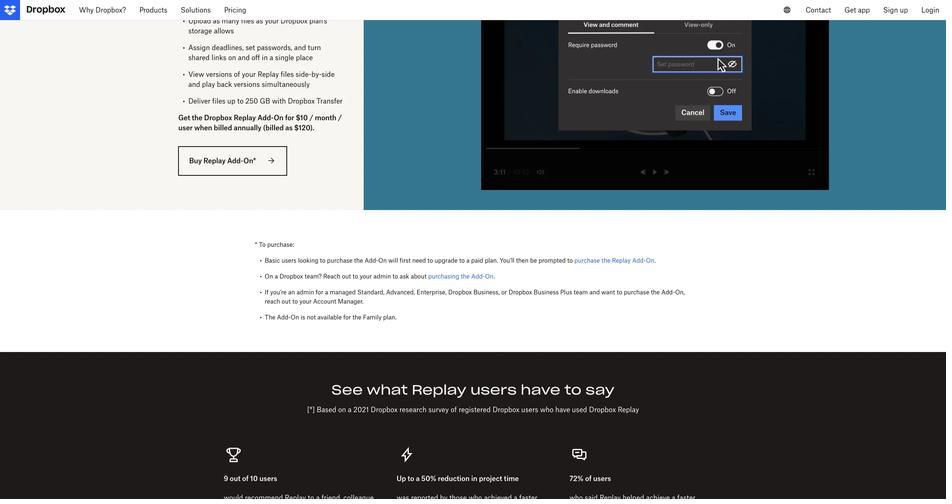Task type: vqa. For each thing, say whether or not it's contained in the screenshot.
rightmost Documents
no



Task type: locate. For each thing, give the bounding box(es) containing it.
up
[[901, 6, 909, 14], [227, 97, 236, 105]]

0 horizontal spatial as
[[213, 17, 220, 25]]

for up 'account'
[[316, 289, 324, 296]]

0 vertical spatial admin
[[374, 273, 391, 280]]

then
[[516, 257, 529, 264]]

to down an
[[293, 298, 298, 305]]

2 horizontal spatial out
[[342, 273, 351, 280]]

purchase right want
[[624, 289, 650, 296]]

the add-on is not available for the family plan.
[[265, 314, 397, 321]]

transfer
[[317, 97, 343, 105]]

be
[[530, 257, 537, 264]]

gb
[[260, 97, 270, 105]]

0 horizontal spatial versions
[[206, 70, 232, 79]]

2 horizontal spatial for
[[344, 314, 351, 321]]

reach
[[324, 273, 341, 280]]

on*
[[244, 157, 256, 165]]

1 vertical spatial up
[[227, 97, 236, 105]]

0 horizontal spatial in
[[262, 53, 268, 62]]

1 horizontal spatial plan.
[[485, 257, 499, 264]]

admin down will
[[374, 273, 391, 280]]

*
[[255, 241, 258, 248]]

0 horizontal spatial purchase
[[327, 257, 353, 264]]

0 horizontal spatial /
[[310, 114, 313, 122]]

prompted
[[539, 257, 566, 264]]

have right who
[[556, 406, 571, 415]]

enterprise,
[[417, 289, 447, 296]]

1 horizontal spatial in
[[472, 475, 478, 484]]

for inside the get the dropbox replay add-on for $10 / month / user when billed annually (billed as $120).
[[285, 114, 295, 122]]

admin right an
[[297, 289, 314, 296]]

products
[[139, 6, 167, 14]]

$120).
[[295, 124, 315, 132]]

have
[[521, 382, 561, 399], [556, 406, 571, 415]]

1 vertical spatial in
[[472, 475, 478, 484]]

and inside view versions of your replay files side-by-side and play back versions simultaneously
[[188, 80, 200, 89]]

turn
[[308, 43, 321, 52]]

/ right month
[[338, 114, 342, 122]]

0 vertical spatial on
[[228, 53, 236, 62]]

1 vertical spatial get
[[178, 114, 190, 122]]

0 vertical spatial files
[[241, 17, 254, 25]]

to right up
[[408, 475, 415, 484]]

for inside if you're an admin for a managed standard, advanced, enterprise, dropbox business, or dropbox business plus team and want to purchase the add-on, reach out to your account manager.
[[316, 289, 324, 296]]

purchase up reach
[[327, 257, 353, 264]]

get inside the get the dropbox replay add-on for $10 / month / user when billed annually (billed as $120).
[[178, 114, 190, 122]]

1 vertical spatial plan.
[[383, 314, 397, 321]]

1 / from the left
[[310, 114, 313, 122]]

1 horizontal spatial on
[[338, 406, 346, 415]]

to right need
[[428, 257, 433, 264]]

on
[[274, 114, 284, 122], [379, 257, 387, 264], [646, 257, 655, 264], [265, 273, 273, 280], [291, 314, 299, 321]]

1 horizontal spatial for
[[316, 289, 324, 296]]

1 horizontal spatial out
[[282, 298, 291, 305]]

dropbox left the plan's
[[281, 17, 308, 25]]

get
[[845, 6, 857, 14], [178, 114, 190, 122]]

a
[[270, 53, 273, 62], [467, 257, 470, 264], [275, 273, 278, 280], [325, 289, 328, 296], [348, 406, 352, 415], [416, 475, 420, 484]]

have up who
[[521, 382, 561, 399]]

add-
[[258, 114, 274, 122], [227, 157, 244, 165], [365, 257, 379, 264], [633, 257, 646, 264], [472, 273, 485, 280], [662, 289, 676, 296], [277, 314, 291, 321]]

team?
[[305, 273, 322, 280]]

purchasing the add-on. link
[[428, 273, 495, 280]]

plan. right family
[[383, 314, 397, 321]]

dropbox right or
[[509, 289, 533, 296]]

deliver
[[188, 97, 211, 105]]

up down back
[[227, 97, 236, 105]]

out
[[342, 273, 351, 280], [282, 298, 291, 305], [230, 475, 241, 484]]

by-
[[312, 70, 322, 79]]

/ right '$10'
[[310, 114, 313, 122]]

your inside if you're an admin for a managed standard, advanced, enterprise, dropbox business, or dropbox business plus team and want to purchase the add-on, reach out to your account manager.
[[300, 298, 312, 305]]

1 horizontal spatial versions
[[234, 80, 260, 89]]

plan.
[[485, 257, 499, 264], [383, 314, 397, 321]]

0 vertical spatial for
[[285, 114, 295, 122]]

to left paid
[[460, 257, 465, 264]]

0 vertical spatial up
[[901, 6, 909, 14]]

2 vertical spatial for
[[344, 314, 351, 321]]

your up "is"
[[300, 298, 312, 305]]

0 vertical spatial versions
[[206, 70, 232, 79]]

solutions
[[181, 6, 211, 14]]

a up you're at the left bottom of the page
[[275, 273, 278, 280]]

your up passwords,
[[265, 17, 279, 25]]

purchase:
[[267, 241, 294, 248]]

dropbox up billed
[[204, 114, 232, 122]]

users right basic
[[282, 257, 297, 264]]

products button
[[133, 0, 174, 20]]

if you're an admin for a managed standard, advanced, enterprise, dropbox business, or dropbox business plus team and want to purchase the add-on, reach out to your account manager.
[[265, 289, 685, 305]]

0 horizontal spatial on
[[228, 53, 236, 62]]

purchase up team
[[575, 257, 600, 264]]

0 vertical spatial in
[[262, 53, 268, 62]]

basic users looking to purchase the add-on will first need to upgrade to a paid plan. you'll then be prompted to purchase the replay add-on .
[[265, 257, 656, 264]]

the down basic users looking to purchase the add-on will first need to upgrade to a paid plan. you'll then be prompted to purchase the replay add-on .
[[461, 273, 470, 280]]

for
[[285, 114, 295, 122], [316, 289, 324, 296], [344, 314, 351, 321]]

on down deadlines,
[[228, 53, 236, 62]]

as up "allows"
[[213, 17, 220, 25]]

in right off
[[262, 53, 268, 62]]

to up used
[[565, 382, 582, 399]]

as left $120).
[[286, 124, 293, 132]]

0 horizontal spatial admin
[[297, 289, 314, 296]]

the up when
[[192, 114, 203, 122]]

files down pricing
[[241, 17, 254, 25]]

to
[[237, 97, 244, 105], [320, 257, 326, 264], [428, 257, 433, 264], [460, 257, 465, 264], [568, 257, 573, 264], [353, 273, 358, 280], [393, 273, 398, 280], [617, 289, 623, 296], [293, 298, 298, 305], [565, 382, 582, 399], [408, 475, 415, 484]]

0 vertical spatial out
[[342, 273, 351, 280]]

for left '$10'
[[285, 114, 295, 122]]

assign deadlines, set passwords, and turn shared links on and off in a single place
[[188, 43, 321, 62]]

used
[[572, 406, 588, 415]]

managed
[[330, 289, 356, 296]]

$10
[[296, 114, 308, 122]]

survey
[[429, 406, 449, 415]]

0 horizontal spatial out
[[230, 475, 241, 484]]

why
[[79, 6, 94, 14]]

get up "user" in the left top of the page
[[178, 114, 190, 122]]

see what replay users have to say
[[332, 382, 615, 399]]

and up place
[[294, 43, 306, 52]]

you'll
[[500, 257, 515, 264]]

users up registered
[[471, 382, 517, 399]]

on inside assign deadlines, set passwords, and turn shared links on and off in a single place
[[228, 53, 236, 62]]

dropbox
[[281, 17, 308, 25], [288, 97, 315, 105], [204, 114, 232, 122], [280, 273, 303, 280], [449, 289, 472, 296], [509, 289, 533, 296], [371, 406, 398, 415], [493, 406, 520, 415], [589, 406, 616, 415]]

of inside view versions of your replay files side-by-side and play back versions simultaneously
[[234, 70, 240, 79]]

dropbox inside the get the dropbox replay add-on for $10 / month / user when billed annually (billed as $120).
[[204, 114, 232, 122]]

get inside dropdown button
[[845, 6, 857, 14]]

2 vertical spatial files
[[212, 97, 226, 105]]

files
[[241, 17, 254, 25], [281, 70, 294, 79], [212, 97, 226, 105]]

out right reach
[[342, 273, 351, 280]]

1 horizontal spatial files
[[241, 17, 254, 25]]

with
[[272, 97, 286, 105]]

versions up back
[[206, 70, 232, 79]]

1 vertical spatial files
[[281, 70, 294, 79]]

1 horizontal spatial as
[[256, 17, 263, 25]]

a left 50%
[[416, 475, 420, 484]]

2 vertical spatial out
[[230, 475, 241, 484]]

say
[[586, 382, 615, 399]]

2 horizontal spatial as
[[286, 124, 293, 132]]

get app
[[845, 6, 871, 14]]

1 vertical spatial have
[[556, 406, 571, 415]]

1 vertical spatial out
[[282, 298, 291, 305]]

and down 'view'
[[188, 80, 200, 89]]

in left project
[[472, 475, 478, 484]]

versions up 250
[[234, 80, 260, 89]]

the left family
[[353, 314, 362, 321]]

plan. right paid
[[485, 257, 499, 264]]

contact
[[806, 6, 832, 14]]

get left app
[[845, 6, 857, 14]]

looking
[[298, 257, 319, 264]]

dropbox down 'what' on the left bottom of the page
[[371, 406, 398, 415]]

for for available
[[344, 314, 351, 321]]

1 horizontal spatial get
[[845, 6, 857, 14]]

0 horizontal spatial for
[[285, 114, 295, 122]]

your inside view versions of your replay files side-by-side and play back versions simultaneously
[[242, 70, 256, 79]]

business
[[534, 289, 559, 296]]

for down the manager.
[[344, 314, 351, 321]]

out down an
[[282, 298, 291, 305]]

and left want
[[590, 289, 600, 296]]

the left on, on the bottom right of page
[[651, 289, 660, 296]]

see
[[332, 382, 363, 399]]

get app button
[[838, 0, 877, 20]]

sign up link
[[877, 0, 915, 20]]

your down off
[[242, 70, 256, 79]]

files down back
[[212, 97, 226, 105]]

research
[[400, 406, 427, 415]]

your
[[265, 17, 279, 25], [242, 70, 256, 79], [360, 273, 372, 280], [300, 298, 312, 305]]

up right sign
[[901, 6, 909, 14]]

plan's
[[310, 17, 328, 25]]

a up 'account'
[[325, 289, 328, 296]]

a left 2021
[[348, 406, 352, 415]]

2 horizontal spatial files
[[281, 70, 294, 79]]

0 horizontal spatial get
[[178, 114, 190, 122]]

files up simultaneously
[[281, 70, 294, 79]]

1 vertical spatial for
[[316, 289, 324, 296]]

team
[[574, 289, 588, 296]]

of down assign deadlines, set passwords, and turn shared links on and off in a single place
[[234, 70, 240, 79]]

as
[[213, 17, 220, 25], [256, 17, 263, 25], [286, 124, 293, 132]]

on right based
[[338, 406, 346, 415]]

why dropbox?
[[79, 6, 126, 14]]

on
[[228, 53, 236, 62], [338, 406, 346, 415]]

deadlines,
[[212, 43, 244, 52]]

0 vertical spatial get
[[845, 6, 857, 14]]

to left ask
[[393, 273, 398, 280]]

2 horizontal spatial purchase
[[624, 289, 650, 296]]

on inside the get the dropbox replay add-on for $10 / month / user when billed annually (billed as $120).
[[274, 114, 284, 122]]

upload
[[188, 17, 211, 25]]

a down passwords,
[[270, 53, 273, 62]]

1 vertical spatial on
[[338, 406, 346, 415]]

up
[[397, 475, 406, 484]]

as right pricing link
[[256, 17, 263, 25]]

login link
[[915, 0, 947, 20]]

view versions of your replay files side-by-side and play back versions simultaneously
[[188, 70, 335, 89]]

out right the 9
[[230, 475, 241, 484]]

1 horizontal spatial /
[[338, 114, 342, 122]]

1 vertical spatial admin
[[297, 289, 314, 296]]

users
[[282, 257, 297, 264], [471, 382, 517, 399], [522, 406, 539, 415], [260, 475, 277, 484], [594, 475, 612, 484]]

the
[[192, 114, 203, 122], [354, 257, 363, 264], [602, 257, 611, 264], [461, 273, 470, 280], [651, 289, 660, 296], [353, 314, 362, 321]]



Task type: describe. For each thing, give the bounding box(es) containing it.
will
[[389, 257, 398, 264]]

the
[[265, 314, 276, 321]]

side-
[[296, 70, 312, 79]]

links
[[212, 53, 227, 62]]

on.
[[485, 273, 495, 280]]

buy replay add-on*
[[189, 157, 256, 165]]

the inside if you're an admin for a managed standard, advanced, enterprise, dropbox business, or dropbox business plus team and want to purchase the add-on, reach out to your account manager.
[[651, 289, 660, 296]]

reduction
[[438, 475, 470, 484]]

about
[[411, 273, 427, 280]]

get for get app
[[845, 6, 857, 14]]

get for get the dropbox replay add-on for $10 / month / user when billed annually (billed as $120).
[[178, 114, 190, 122]]

purchase the replay add-on link
[[575, 257, 655, 264]]

purchase inside if you're an admin for a managed standard, advanced, enterprise, dropbox business, or dropbox business plus team and want to purchase the add-on, reach out to your account manager.
[[624, 289, 650, 296]]

login
[[922, 6, 940, 14]]

available
[[318, 314, 342, 321]]

upload as many files as your dropbox plan's storage allows
[[188, 17, 328, 35]]

admin inside if you're an admin for a managed standard, advanced, enterprise, dropbox business, or dropbox business plus team and want to purchase the add-on, reach out to your account manager.
[[297, 289, 314, 296]]

2021
[[354, 406, 369, 415]]

10
[[250, 475, 258, 484]]

to right the prompted
[[568, 257, 573, 264]]

0 vertical spatial have
[[521, 382, 561, 399]]

off
[[252, 53, 260, 62]]

billed
[[214, 124, 232, 132]]

2 / from the left
[[338, 114, 342, 122]]

back
[[217, 80, 232, 89]]

project
[[479, 475, 503, 484]]

users left who
[[522, 406, 539, 415]]

sign up
[[884, 6, 909, 14]]

contact button
[[800, 0, 838, 20]]

app
[[859, 6, 871, 14]]

9 out of 10 users
[[224, 475, 277, 484]]

need
[[413, 257, 426, 264]]

a inside if you're an admin for a managed standard, advanced, enterprise, dropbox business, or dropbox business plus team and want to purchase the add-on, reach out to your account manager.
[[325, 289, 328, 296]]

1 horizontal spatial admin
[[374, 273, 391, 280]]

of right survey
[[451, 406, 457, 415]]

pricing link
[[218, 0, 253, 20]]

manager.
[[338, 298, 364, 305]]

month
[[315, 114, 337, 122]]

50%
[[422, 475, 437, 484]]

set
[[246, 43, 255, 52]]

to left 250
[[237, 97, 244, 105]]

dropbox up an
[[280, 273, 303, 280]]

shared
[[188, 53, 210, 62]]

purchasing
[[428, 273, 460, 280]]

dropbox right registered
[[493, 406, 520, 415]]

out inside if you're an admin for a managed standard, advanced, enterprise, dropbox business, or dropbox business plus team and want to purchase the add-on, reach out to your account manager.
[[282, 298, 291, 305]]

users right 10 at bottom
[[260, 475, 277, 484]]

files inside view versions of your replay files side-by-side and play back versions simultaneously
[[281, 70, 294, 79]]

get the dropbox replay add-on for $10 / month / user when billed annually (billed as $120).
[[178, 114, 342, 132]]

* to purchase:
[[255, 241, 294, 248]]

plus
[[561, 289, 573, 296]]

1 vertical spatial versions
[[234, 80, 260, 89]]

a left paid
[[467, 257, 470, 264]]

place
[[296, 53, 313, 62]]

a inside assign deadlines, set passwords, and turn shared links on and off in a single place
[[270, 53, 273, 62]]

first
[[400, 257, 411, 264]]

0 horizontal spatial plan.
[[383, 314, 397, 321]]

the up want
[[602, 257, 611, 264]]

view
[[188, 70, 204, 79]]

registered
[[459, 406, 491, 415]]

the inside the get the dropbox replay add-on for $10 / month / user when billed annually (billed as $120).
[[192, 114, 203, 122]]

9
[[224, 475, 228, 484]]

(billed
[[263, 124, 284, 132]]

1 horizontal spatial up
[[901, 6, 909, 14]]

for for on
[[285, 114, 295, 122]]

of left 10 at bottom
[[242, 475, 249, 484]]

your inside upload as many files as your dropbox plan's storage allows
[[265, 17, 279, 25]]

ask
[[400, 273, 409, 280]]

based
[[317, 406, 337, 415]]

to right want
[[617, 289, 623, 296]]

assign
[[188, 43, 210, 52]]

simultaneously
[[262, 80, 310, 89]]

dropbox down the say
[[589, 406, 616, 415]]

replay inside view versions of your replay files side-by-side and play back versions simultaneously
[[258, 70, 279, 79]]

[*] based on a 2021 dropbox research survey of registered dropbox users who have used dropbox replay
[[307, 406, 639, 415]]

0 horizontal spatial files
[[212, 97, 226, 105]]

not
[[307, 314, 316, 321]]

on a dropbox team? reach out to your admin to ask about purchasing the add-on.
[[265, 273, 495, 280]]

family
[[363, 314, 382, 321]]

your up standard,
[[360, 273, 372, 280]]

annually
[[234, 124, 262, 132]]

storage
[[188, 27, 212, 35]]

dropbox up '$10'
[[288, 97, 315, 105]]

250
[[246, 97, 258, 105]]

what
[[367, 382, 408, 399]]

of right 72%
[[586, 475, 592, 484]]

and down set
[[238, 53, 250, 62]]

0 vertical spatial plan.
[[485, 257, 499, 264]]

standard,
[[358, 289, 385, 296]]

pricing
[[224, 6, 246, 14]]

the up on a dropbox team? reach out to your admin to ask about purchasing the add-on.
[[354, 257, 363, 264]]

1 horizontal spatial purchase
[[575, 257, 600, 264]]

basic
[[265, 257, 280, 264]]

to up managed
[[353, 273, 358, 280]]

dropbox down purchasing the add-on. link
[[449, 289, 472, 296]]

to
[[259, 241, 266, 248]]

allows
[[214, 27, 234, 35]]

paid
[[472, 257, 484, 264]]

72%
[[570, 475, 584, 484]]

dropbox?
[[96, 6, 126, 14]]

business,
[[474, 289, 500, 296]]

deliver files up to 250 gb with dropbox transfer
[[188, 97, 343, 105]]

as inside the get the dropbox replay add-on for $10 / month / user when billed annually (billed as $120).
[[286, 124, 293, 132]]

play
[[202, 80, 215, 89]]

single
[[275, 53, 294, 62]]

add- inside the get the dropbox replay add-on for $10 / month / user when billed annually (billed as $120).
[[258, 114, 274, 122]]

add- inside if you're an admin for a managed standard, advanced, enterprise, dropbox business, or dropbox business plus team and want to purchase the add-on, reach out to your account manager.
[[662, 289, 676, 296]]

reach
[[265, 298, 280, 305]]

files inside upload as many files as your dropbox plan's storage allows
[[241, 17, 254, 25]]

replay inside the get the dropbox replay add-on for $10 / month / user when billed annually (billed as $120).
[[234, 114, 256, 122]]

in inside assign deadlines, set passwords, and turn shared links on and off in a single place
[[262, 53, 268, 62]]

want
[[602, 289, 616, 296]]

dropbox inside upload as many files as your dropbox plan's storage allows
[[281, 17, 308, 25]]

is
[[301, 314, 305, 321]]

and inside if you're an admin for a managed standard, advanced, enterprise, dropbox business, or dropbox business plus team and want to purchase the add-on, reach out to your account manager.
[[590, 289, 600, 296]]

to right the looking
[[320, 257, 326, 264]]

users right 72%
[[594, 475, 612, 484]]

why dropbox? button
[[72, 0, 133, 20]]

0 horizontal spatial up
[[227, 97, 236, 105]]

.
[[655, 257, 656, 264]]

account
[[313, 298, 337, 305]]

user
[[178, 124, 193, 132]]



